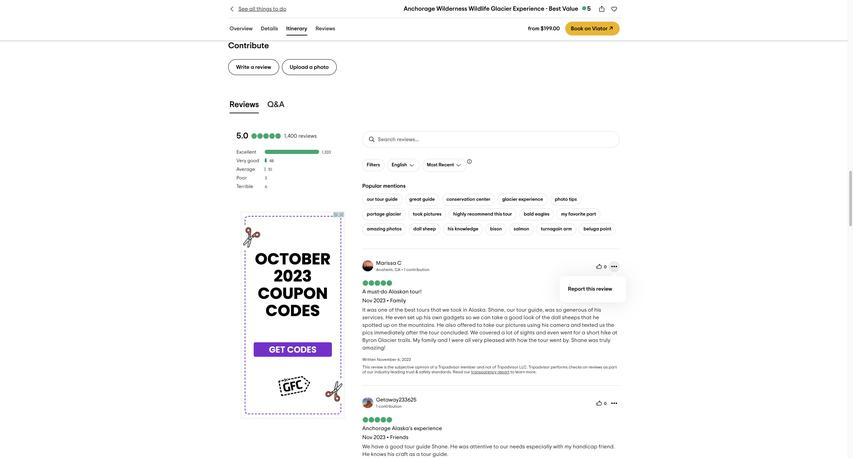 Task type: vqa. For each thing, say whether or not it's contained in the screenshot.
Anchorage
yes



Task type: describe. For each thing, give the bounding box(es) containing it.
1 horizontal spatial up
[[416, 315, 423, 321]]

the down mountains.
[[420, 330, 428, 336]]

0 horizontal spatial so
[[466, 315, 472, 321]]

we inside it was one of the best tours that we took in alaska. shane, our tour guide, was so generous of his services. he even set up his own gadgets so we can take a good look of the dall sheeps that he spotted up on the mountains. he also offered to take our pictures using his camera and texted us the pics immediately after the tour concluded. we covered a lot of sights and even went for a short hike at byron glacier trails. my family and i were all very pleased with how the tour went by. shane was truly amazing!
[[471, 330, 478, 336]]

how
[[518, 338, 528, 343]]

2023 inside the anchorage alaska's experience nov 2023 • friends
[[374, 435, 386, 441]]

marissa c link
[[376, 261, 402, 266]]

mentions
[[383, 183, 406, 189]]

this
[[363, 366, 370, 370]]

alaska.
[[469, 308, 487, 313]]

handicap
[[573, 445, 598, 450]]

a right 'upload'
[[310, 64, 313, 70]]

0 horizontal spatial reviews
[[299, 134, 317, 139]]

0 vertical spatial reviews button
[[314, 24, 337, 36]]

the down guide,
[[542, 315, 550, 321]]

most
[[427, 163, 438, 168]]

1 horizontal spatial glacier
[[491, 6, 512, 12]]

he left knows
[[363, 452, 370, 458]]

day
[[234, 4, 252, 13]]

with inside we have a good tour guide shane. he was attentive to our needs especially with my handicap friend. he knows his craft as a tour guide.
[[554, 445, 564, 450]]

4wd tours link
[[465, 0, 539, 19]]

pictures inside "button"
[[424, 212, 442, 217]]

0 horizontal spatial even
[[394, 315, 406, 321]]

of up he
[[588, 308, 594, 313]]

the down sights
[[529, 338, 537, 343]]

nov inside a must-do alaskan tour! nov 2023 • family
[[363, 298, 373, 304]]

0 vertical spatial 5.0 of 5 bubbles image
[[251, 134, 282, 139]]

do inside a must-do alaskan tour! nov 2023 • family
[[381, 289, 388, 295]]

tour up look
[[517, 308, 527, 313]]

write a review
[[236, 64, 271, 70]]

tour down using
[[538, 338, 549, 343]]

a down the shane,
[[505, 315, 508, 321]]

set
[[408, 315, 415, 321]]

tour left guide.
[[421, 452, 432, 458]]

upload a photo
[[290, 64, 329, 70]]

part inside this review is the subjective opinion of a tripadvisor member and not of tripadvisor llc. tripadvisor performs checks on reviews as part of our industry-leading trust & safety standards. read our
[[609, 366, 617, 370]]

a right have
[[385, 445, 389, 450]]

our down member
[[464, 370, 471, 375]]

1 horizontal spatial that
[[582, 315, 592, 321]]

alaska's
[[392, 426, 413, 432]]

terrible
[[237, 184, 253, 189]]

0 horizontal spatial reviews
[[230, 101, 259, 109]]

overview
[[230, 26, 253, 31]]

1 horizontal spatial reviews
[[316, 26, 335, 31]]

and inside this review is the subjective opinion of a tripadvisor member and not of tripadvisor llc. tripadvisor performs checks on reviews as part of our industry-leading trust & safety standards. read our
[[477, 366, 485, 370]]

of up safety
[[430, 366, 434, 370]]

hiking
[[550, 4, 578, 13]]

our tour guide
[[367, 197, 398, 202]]

c
[[398, 261, 402, 266]]

i
[[449, 338, 451, 343]]

was down the short
[[589, 338, 599, 343]]

great guide button
[[405, 194, 440, 206]]

photos
[[387, 227, 402, 232]]

our up covered
[[496, 323, 505, 328]]

marissa c anaheim, ca 1 contribution
[[376, 261, 430, 272]]

of right one at the left
[[389, 308, 394, 313]]

our inside we have a good tour guide shane. he was attentive to our needs especially with my handicap friend. he knows his craft as a tour guide.
[[500, 445, 509, 450]]

immediately
[[374, 330, 405, 336]]

1 inside 'marissa c anaheim, ca 1 contribution'
[[404, 268, 406, 272]]

0 vertical spatial so
[[556, 308, 562, 313]]

his inside we have a good tour guide shane. he was attentive to our needs especially with my handicap friend. he knows his craft as a tour guide.
[[388, 452, 395, 458]]

q&a button
[[266, 99, 286, 113]]

a left lot
[[502, 330, 505, 336]]

beluga
[[584, 227, 599, 232]]

average
[[237, 167, 255, 172]]

bald
[[524, 212, 534, 217]]

1 vertical spatial 2023
[[402, 358, 411, 362]]

0 button for we have a good tour guide shane. he was attentive to our needs especially with my handicap friend.
[[594, 398, 609, 409]]

in
[[463, 308, 468, 313]]

conservation center button
[[442, 194, 495, 206]]

tips
[[569, 197, 577, 202]]

0 vertical spatial on
[[585, 26, 591, 31]]

search image
[[369, 136, 376, 143]]

see all things to do link
[[228, 5, 287, 13]]

was inside we have a good tour guide shane. he was attentive to our needs especially with my handicap friend. he knows his craft as a tour guide.
[[459, 445, 469, 450]]

0 horizontal spatial we
[[443, 308, 450, 313]]

was right guide,
[[545, 308, 555, 313]]

beluga point button
[[580, 223, 616, 236]]

english button
[[388, 159, 420, 172]]

0 for we have a good tour guide shane. he was attentive to our needs especially with my handicap friend.
[[604, 402, 607, 406]]

took pictures
[[413, 212, 442, 217]]

highly
[[454, 212, 467, 217]]

with inside it was one of the best tours that we took in alaska. shane, our tour guide, was so generous of his services. he even set up his own gadgets so we can take a good look of the dall sheeps that he spotted up on the mountains. he also offered to take our pictures using his camera and texted us the pics immediately after the tour concluded. we covered a lot of sights and even went for a short hike at byron glacier trails. my family and i were all very pleased with how the tour went by. shane was truly amazing!
[[506, 338, 516, 343]]

were
[[452, 338, 464, 343]]

pleased
[[484, 338, 505, 343]]

tab list containing reviews
[[220, 97, 628, 115]]

1 horizontal spatial we
[[473, 315, 480, 321]]

guide down mentions
[[385, 197, 398, 202]]

glacier inside it was one of the best tours that we took in alaska. shane, our tour guide, was so generous of his services. he even set up his own gadgets so we can take a good look of the dall sheeps that he spotted up on the mountains. he also offered to take our pictures using his camera and texted us the pics immediately after the tour concluded. we covered a lot of sights and even went for a short hike at byron glacier trails. my family and i were all very pleased with how the tour went by. shane was truly amazing!
[[378, 338, 397, 343]]

my favorite part
[[562, 212, 596, 217]]

anchorage wilderness wildlife glacier experience - best value
[[404, 6, 579, 12]]

great guide
[[410, 197, 435, 202]]

the up the after
[[399, 323, 407, 328]]

and up for in the right bottom of the page
[[571, 323, 581, 328]]

photo inside upload a photo link
[[314, 64, 329, 70]]

good inside filter reviews element
[[248, 159, 259, 163]]

photo tips
[[555, 197, 577, 202]]

this inside button
[[495, 212, 502, 217]]

getaway233625 image
[[363, 398, 374, 409]]

to inside we have a good tour guide shane. he was attentive to our needs especially with my handicap friend. he knows his craft as a tour guide.
[[494, 445, 499, 450]]

excellent
[[237, 150, 256, 155]]

write
[[236, 64, 250, 70]]

turnagain arm button
[[537, 223, 577, 236]]

1 vertical spatial take
[[484, 323, 495, 328]]

viator
[[593, 26, 608, 31]]

itinerary
[[287, 26, 308, 31]]

our down this
[[367, 370, 374, 375]]

0 horizontal spatial that
[[431, 308, 442, 313]]

transparency report to learn more.
[[472, 370, 537, 375]]

reviews inside this review is the subjective opinion of a tripadvisor member and not of tripadvisor llc. tripadvisor performs checks on reviews as part of our industry-leading trust & safety standards. read our
[[589, 366, 603, 370]]

winter sports
[[392, 4, 453, 13]]

salmon button
[[510, 223, 534, 236]]

dall inside it was one of the best tours that we took in alaska. shane, our tour guide, was so generous of his services. he even set up his own gadgets so we can take a good look of the dall sheeps that he spotted up on the mountains. he also offered to take our pictures using his camera and texted us the pics immediately after the tour concluded. we covered a lot of sights and even went for a short hike at byron glacier trails. my family and i were all very pleased with how the tour went by. shane was truly amazing!
[[552, 315, 561, 321]]

getaway233625 1 contribution
[[376, 398, 417, 409]]

most recent
[[427, 163, 454, 168]]

recommend
[[468, 212, 494, 217]]

anchorage for anchorage alaska's experience nov 2023 • friends
[[363, 426, 391, 432]]

friends
[[390, 435, 409, 441]]

tours for 4wd tours
[[495, 4, 519, 13]]

overview button
[[228, 24, 254, 36]]

filters
[[367, 163, 380, 168]]

bald eagles
[[524, 212, 550, 217]]

trust
[[406, 370, 415, 375]]

was up services.
[[367, 308, 377, 313]]

things
[[257, 6, 272, 12]]

and left i
[[438, 338, 448, 343]]

bison
[[491, 227, 502, 232]]

1 vertical spatial went
[[550, 338, 562, 343]]

see all things to do
[[239, 6, 287, 12]]

nov inside the anchorage alaska's experience nov 2023 • friends
[[363, 435, 373, 441]]

a right write
[[251, 64, 254, 70]]

industry-
[[375, 370, 391, 375]]

our right the shane,
[[507, 308, 516, 313]]

as inside this review is the subjective opinion of a tripadvisor member and not of tripadvisor llc. tripadvisor performs checks on reviews as part of our industry-leading trust & safety standards. read our
[[604, 366, 608, 370]]

his up he
[[595, 308, 602, 313]]

wilderness
[[437, 6, 468, 12]]

at
[[613, 330, 618, 336]]

he right the shane.
[[451, 445, 458, 450]]

open options menu image
[[611, 400, 618, 407]]

contribution inside 'marissa c anaheim, ca 1 contribution'
[[407, 268, 430, 272]]

tour up family
[[429, 330, 440, 336]]

0 vertical spatial went
[[561, 330, 573, 336]]

experience
[[513, 6, 545, 12]]

value
[[563, 6, 579, 12]]

glacier inside button
[[386, 212, 401, 217]]

advertisement region
[[241, 212, 344, 419]]

write a review link
[[228, 59, 279, 75]]

safety
[[419, 370, 431, 375]]

1 vertical spatial up
[[384, 323, 390, 328]]

contribution inside getaway233625 1 contribution
[[379, 405, 402, 409]]

is
[[384, 366, 387, 370]]

amazing photos
[[367, 227, 402, 232]]

upload
[[290, 64, 308, 70]]

guide,
[[528, 308, 544, 313]]

to left learn
[[511, 370, 515, 375]]

guide inside we have a good tour guide shane. he was attentive to our needs especially with my handicap friend. he knows his craft as a tour guide.
[[416, 445, 431, 450]]

services.
[[363, 315, 385, 321]]

a right for in the right bottom of the page
[[582, 330, 586, 336]]

tour!
[[410, 289, 422, 295]]

review for report this review
[[597, 287, 613, 292]]

my inside we have a good tour guide shane. he was attentive to our needs especially with my handicap friend. he knows his craft as a tour guide.
[[565, 445, 572, 450]]

of right not
[[493, 366, 497, 370]]

1,400 reviews
[[284, 134, 317, 139]]

dall inside button
[[414, 227, 422, 232]]

very
[[237, 159, 247, 163]]

own
[[432, 315, 442, 321]]

1 vertical spatial this
[[587, 287, 596, 292]]

can
[[481, 315, 491, 321]]

do inside "link"
[[280, 6, 287, 12]]

2023 inside a must-do alaskan tour! nov 2023 • family
[[374, 298, 386, 304]]

photo tips button
[[551, 194, 582, 206]]

0 vertical spatial take
[[492, 315, 503, 321]]

marissa c image
[[363, 261, 374, 272]]

very good
[[237, 159, 259, 163]]

best
[[405, 308, 416, 313]]

my favorite part button
[[557, 209, 601, 221]]



Task type: locate. For each thing, give the bounding box(es) containing it.
0 horizontal spatial good
[[248, 159, 259, 163]]

0 button left open options menu icon
[[594, 398, 609, 409]]

good inside it was one of the best tours that we took in alaska. shane, our tour guide, was so generous of his services. he even set up his own gadgets so we can take a good look of the dall sheeps that he spotted up on the mountains. he also offered to take our pictures using his camera and texted us the pics immediately after the tour concluded. we covered a lot of sights and even went for a short hike at byron glacier trails. my family and i were all very pleased with how the tour went by. shane was truly amazing!
[[509, 315, 523, 321]]

1 vertical spatial pictures
[[506, 323, 526, 328]]

anchorage
[[404, 6, 435, 12], [363, 426, 391, 432]]

wildlife
[[469, 6, 490, 12]]

1 horizontal spatial contribution
[[407, 268, 430, 272]]

we left have
[[363, 445, 370, 450]]

he
[[593, 315, 600, 321]]

dall left sheep
[[414, 227, 422, 232]]

up up immediately
[[384, 323, 390, 328]]

1 • from the top
[[387, 298, 389, 304]]

experience inside the anchorage alaska's experience nov 2023 • friends
[[414, 426, 442, 432]]

craft
[[396, 452, 408, 458]]

on
[[585, 26, 591, 31], [391, 323, 398, 328], [583, 366, 588, 370]]

share image
[[599, 6, 606, 12]]

0 vertical spatial glacier
[[503, 197, 518, 202]]

review for write a review
[[255, 64, 271, 70]]

1 vertical spatial part
[[609, 366, 617, 370]]

shane
[[572, 338, 588, 343]]

guide
[[385, 197, 398, 202], [423, 197, 435, 202], [416, 445, 431, 450]]

0 vertical spatial part
[[587, 212, 596, 217]]

tripadvisor up the standards.
[[439, 366, 460, 370]]

1 vertical spatial reviews button
[[228, 99, 261, 113]]

portage
[[367, 212, 385, 217]]

took down great
[[413, 212, 423, 217]]

our left needs
[[500, 445, 509, 450]]

• inside a must-do alaskan tour! nov 2023 • family
[[387, 298, 389, 304]]

on inside this review is the subjective opinion of a tripadvisor member and not of tripadvisor llc. tripadvisor performs checks on reviews as part of our industry-leading trust & safety standards. read our
[[583, 366, 588, 370]]

shane,
[[488, 308, 506, 313]]

0 vertical spatial contribution
[[407, 268, 430, 272]]

getaway233625 link
[[376, 398, 417, 403]]

turnagain arm
[[541, 227, 572, 232]]

1 horizontal spatial anchorage
[[404, 6, 435, 12]]

photo inside photo tips button
[[555, 197, 568, 202]]

photo left 'tips' at the right top
[[555, 197, 568, 202]]

he
[[386, 315, 393, 321], [437, 323, 444, 328], [451, 445, 458, 450], [363, 452, 370, 458]]

us
[[600, 323, 605, 328]]

0 horizontal spatial dall
[[414, 227, 422, 232]]

nov up have
[[363, 435, 373, 441]]

all
[[249, 6, 256, 12], [465, 338, 471, 343]]

0 vertical spatial reviews
[[299, 134, 317, 139]]

a must-do alaskan tour! nov 2023 • family
[[363, 289, 422, 304]]

-
[[546, 6, 548, 12]]

0 horizontal spatial part
[[587, 212, 596, 217]]

0 vertical spatial 2023
[[374, 298, 386, 304]]

that up the own
[[431, 308, 442, 313]]

sights
[[520, 330, 535, 336]]

0 vertical spatial •
[[387, 298, 389, 304]]

5.0 of 5 bubbles image for getaway233625
[[363, 418, 393, 423]]

the inside this review is the subjective opinion of a tripadvisor member and not of tripadvisor llc. tripadvisor performs checks on reviews as part of our industry-leading trust & safety standards. read our
[[388, 366, 394, 370]]

all left very
[[465, 338, 471, 343]]

poor
[[237, 176, 247, 181]]

0 horizontal spatial tours
[[495, 4, 519, 13]]

5.0 of 5 bubbles image down getaway233625 icon
[[363, 418, 393, 423]]

as
[[604, 366, 608, 370], [409, 452, 415, 458]]

tours inside hiking tours link
[[580, 4, 604, 13]]

tours right 4wd at top
[[495, 4, 519, 13]]

Search search field
[[363, 131, 620, 148]]

photo
[[314, 64, 329, 70], [555, 197, 568, 202]]

0 button left close options menu image
[[594, 261, 609, 272]]

glacier down immediately
[[378, 338, 397, 343]]

1 vertical spatial reviews
[[589, 366, 603, 370]]

book
[[571, 26, 584, 31]]

1 vertical spatial 0
[[604, 402, 607, 406]]

experience up the shane.
[[414, 426, 442, 432]]

as inside we have a good tour guide shane. he was attentive to our needs especially with my handicap friend. he knows his craft as a tour guide.
[[409, 452, 415, 458]]

0 horizontal spatial up
[[384, 323, 390, 328]]

pictures
[[424, 212, 442, 217], [506, 323, 526, 328]]

1 0 button from the top
[[594, 261, 609, 272]]

1 vertical spatial all
[[465, 338, 471, 343]]

• inside the anchorage alaska's experience nov 2023 • friends
[[387, 435, 389, 441]]

1 vertical spatial took
[[451, 308, 462, 313]]

report this review
[[568, 287, 613, 292]]

anchorage up have
[[363, 426, 391, 432]]

his left craft on the bottom
[[388, 452, 395, 458]]

5.0 of 5 bubbles image up must-
[[363, 281, 393, 286]]

• down a must-do alaskan tour! "link"
[[387, 298, 389, 304]]

book on viator link
[[566, 22, 620, 36]]

4wd tours
[[471, 4, 519, 13]]

experience inside glacier experience button
[[519, 197, 544, 202]]

tour down popular mentions
[[375, 197, 384, 202]]

0 vertical spatial as
[[604, 366, 608, 370]]

generous
[[564, 308, 587, 313]]

glacier experience button
[[498, 194, 548, 206]]

camera
[[550, 323, 570, 328]]

look
[[524, 315, 535, 321]]

covered
[[480, 330, 501, 336]]

all inside it was one of the best tours that we took in alaska. shane, our tour guide, was so generous of his services. he even set up his own gadgets so we can take a good look of the dall sheeps that he spotted up on the mountains. he also offered to take our pictures using his camera and texted us the pics immediately after the tour concluded. we covered a lot of sights and even went for a short hike at byron glacier trails. my family and i were all very pleased with how the tour went by. shane was truly amazing!
[[465, 338, 471, 343]]

2 horizontal spatial good
[[509, 315, 523, 321]]

0 for it was one of the best tours that we took in alaska. shane, our tour guide, was so generous of his services. he even set up his own gadgets so we can take a good look of the dall sheeps that he spotted up on the mountains. he also offered to take our pictures using his camera and texted us the pics immediately after the tour concluded. we covered a lot of sights and even went for a short hike at byron glacier trails. my family and i were all very pleased with how the tour went by. shane was truly amazing!
[[604, 265, 607, 270]]

review right write
[[255, 64, 271, 70]]

1 horizontal spatial tours
[[580, 4, 604, 13]]

took up the "gadgets" at the bottom right
[[451, 308, 462, 313]]

part inside 'button'
[[587, 212, 596, 217]]

2023 up have
[[374, 435, 386, 441]]

we
[[471, 330, 478, 336], [363, 445, 370, 450]]

reviews right checks at bottom right
[[589, 366, 603, 370]]

the right the is
[[388, 366, 394, 370]]

0 vertical spatial 0
[[604, 265, 607, 270]]

reviews up 5.0
[[230, 101, 259, 109]]

1 vertical spatial dall
[[552, 315, 561, 321]]

a
[[363, 289, 366, 295]]

0 vertical spatial pictures
[[424, 212, 442, 217]]

good up craft on the bottom
[[390, 445, 404, 450]]

2 vertical spatial 2023
[[374, 435, 386, 441]]

tours for hiking tours
[[580, 4, 604, 13]]

6
[[265, 185, 267, 189]]

reviews button right itinerary button
[[314, 24, 337, 36]]

0 vertical spatial experience
[[519, 197, 544, 202]]

tab list
[[220, 23, 345, 37], [220, 97, 628, 115]]

review inside this review is the subjective opinion of a tripadvisor member and not of tripadvisor llc. tripadvisor performs checks on reviews as part of our industry-leading trust & safety standards. read our
[[371, 366, 383, 370]]

even left set
[[394, 315, 406, 321]]

0 horizontal spatial pictures
[[424, 212, 442, 217]]

guide left the shane.
[[416, 445, 431, 450]]

0 horizontal spatial photo
[[314, 64, 329, 70]]

hiking tours
[[550, 4, 604, 13]]

review down close options menu image
[[597, 287, 613, 292]]

1 horizontal spatial tripadvisor
[[497, 366, 519, 370]]

1,400
[[284, 134, 297, 139]]

1 horizontal spatial dall
[[552, 315, 561, 321]]

anchorage for anchorage wilderness wildlife glacier experience - best value
[[404, 6, 435, 12]]

we up very
[[471, 330, 478, 336]]

0 horizontal spatial glacier
[[378, 338, 397, 343]]

his down tours at bottom
[[424, 315, 431, 321]]

tours up book on viator link
[[580, 4, 604, 13]]

5.0 of 5 bubbles image right 5.0
[[251, 134, 282, 139]]

part down truly
[[609, 366, 617, 370]]

0 horizontal spatial reviews button
[[228, 99, 261, 113]]

0 horizontal spatial review
[[255, 64, 271, 70]]

10
[[268, 168, 272, 172]]

tours
[[417, 308, 430, 313]]

favorite
[[569, 212, 586, 217]]

0 horizontal spatial do
[[280, 6, 287, 12]]

glacier inside button
[[503, 197, 518, 202]]

0 horizontal spatial all
[[249, 6, 256, 12]]

to inside "link"
[[273, 6, 278, 12]]

our inside button
[[367, 197, 374, 202]]

1 tours from the left
[[495, 4, 519, 13]]

trips
[[254, 4, 276, 13]]

from $199.00
[[529, 26, 560, 31]]

all right "see"
[[249, 6, 256, 12]]

we up the "gadgets" at the bottom right
[[443, 308, 450, 313]]

q&a
[[267, 101, 285, 109]]

0 horizontal spatial with
[[506, 338, 516, 343]]

guide.
[[433, 452, 449, 458]]

0 vertical spatial good
[[248, 159, 259, 163]]

he down the own
[[437, 323, 444, 328]]

shane.
[[432, 445, 449, 450]]

short
[[587, 330, 600, 336]]

on up immediately
[[391, 323, 398, 328]]

report
[[568, 287, 586, 292]]

all inside "link"
[[249, 6, 256, 12]]

reviews button up 5.0
[[228, 99, 261, 113]]

1 horizontal spatial took
[[451, 308, 462, 313]]

1 vertical spatial even
[[548, 330, 560, 336]]

1 right getaway233625 icon
[[376, 405, 378, 409]]

1 vertical spatial glacier
[[386, 212, 401, 217]]

family
[[422, 338, 437, 343]]

1 tab list from the top
[[220, 23, 345, 37]]

5.0 of 5 bubbles image for marissa c
[[363, 281, 393, 286]]

was left 'attentive'
[[459, 445, 469, 450]]

good
[[248, 159, 259, 163], [509, 315, 523, 321], [390, 445, 404, 450]]

my
[[413, 338, 421, 343]]

our down popular
[[367, 197, 374, 202]]

0 vertical spatial my
[[562, 212, 568, 217]]

took inside it was one of the best tours that we took in alaska. shane, our tour guide, was so generous of his services. he even set up his own gadgets so we can take a good look of the dall sheeps that he spotted up on the mountains. he also offered to take our pictures using his camera and texted us the pics immediately after the tour concluded. we covered a lot of sights and even went for a short hike at byron glacier trails. my family and i were all very pleased with how the tour went by. shane was truly amazing!
[[451, 308, 462, 313]]

close options menu image
[[611, 263, 618, 270]]

0 vertical spatial even
[[394, 315, 406, 321]]

part right favorite
[[587, 212, 596, 217]]

0 vertical spatial we
[[471, 330, 478, 336]]

1 nov from the top
[[363, 298, 373, 304]]

recent
[[439, 163, 454, 168]]

we inside we have a good tour guide shane. he was attentive to our needs especially with my handicap friend. he knows his craft as a tour guide.
[[363, 445, 370, 450]]

the right us
[[607, 323, 615, 328]]

0 button for it was one of the best tours that we took in alaska. shane, our tour guide, was so generous of his services. he even set up his own gadgets so we can take a good look of the dall sheeps that he spotted up on the mountains. he also offered to take our pictures using his camera and texted us the pics immediately after the tour concluded. we covered a lot of sights and even went for a short hike at byron glacier trails. my family and i were all very pleased with how the tour went by. shane was truly amazing!
[[594, 261, 609, 272]]

even down camera
[[548, 330, 560, 336]]

2 vertical spatial on
[[583, 366, 588, 370]]

knows
[[371, 452, 387, 458]]

1 vertical spatial experience
[[414, 426, 442, 432]]

5.0 of 5 bubbles image
[[251, 134, 282, 139], [363, 281, 393, 286], [363, 418, 393, 423]]

0 horizontal spatial as
[[409, 452, 415, 458]]

1 vertical spatial reviews
[[230, 101, 259, 109]]

my left favorite
[[562, 212, 568, 217]]

he down one at the left
[[386, 315, 393, 321]]

take
[[492, 315, 503, 321], [484, 323, 495, 328]]

0 vertical spatial this
[[495, 212, 502, 217]]

pictures up lot
[[506, 323, 526, 328]]

0 vertical spatial photo
[[314, 64, 329, 70]]

on inside it was one of the best tours that we took in alaska. shane, our tour guide, was so generous of his services. he even set up his own gadgets so we can take a good look of the dall sheeps that he spotted up on the mountains. he also offered to take our pictures using his camera and texted us the pics immediately after the tour concluded. we covered a lot of sights and even went for a short hike at byron glacier trails. my family and i were all very pleased with how the tour went by. shane was truly amazing!
[[391, 323, 398, 328]]

1 vertical spatial review
[[597, 287, 613, 292]]

using
[[528, 323, 541, 328]]

his left knowledge
[[448, 227, 454, 232]]

a up the standards.
[[435, 366, 438, 370]]

great
[[410, 197, 422, 202]]

and down using
[[536, 330, 546, 336]]

glacier up photos
[[386, 212, 401, 217]]

from
[[529, 26, 540, 31]]

1 horizontal spatial good
[[390, 445, 404, 450]]

0 vertical spatial anchorage
[[404, 6, 435, 12]]

1 horizontal spatial this
[[587, 287, 596, 292]]

0 horizontal spatial this
[[495, 212, 502, 217]]

to inside it was one of the best tours that we took in alaska. shane, our tour guide, was so generous of his services. he even set up his own gadgets so we can take a good look of the dall sheeps that he spotted up on the mountains. he also offered to take our pictures using his camera and texted us the pics immediately after the tour concluded. we covered a lot of sights and even went for a short hike at byron glacier trails. my family and i were all very pleased with how the tour went by. shane was truly amazing!
[[477, 323, 483, 328]]

this right the report
[[587, 287, 596, 292]]

on right checks at bottom right
[[583, 366, 588, 370]]

2 nov from the top
[[363, 435, 373, 441]]

1 vertical spatial as
[[409, 452, 415, 458]]

0 vertical spatial up
[[416, 315, 423, 321]]

bison button
[[486, 223, 507, 236]]

1 horizontal spatial part
[[609, 366, 617, 370]]

0 horizontal spatial glacier
[[386, 212, 401, 217]]

his right using
[[542, 323, 549, 328]]

2 0 from the top
[[604, 402, 607, 406]]

1 horizontal spatial reviews
[[589, 366, 603, 370]]

glacier experience
[[503, 197, 544, 202]]

1 vertical spatial glacier
[[378, 338, 397, 343]]

winter
[[392, 4, 422, 13]]

went up the "by."
[[561, 330, 573, 336]]

tours inside 4wd tours link
[[495, 4, 519, 13]]

1 horizontal spatial reviews button
[[314, 24, 337, 36]]

1 horizontal spatial with
[[554, 445, 564, 450]]

do left alaskan
[[381, 289, 388, 295]]

anchorage inside the anchorage alaska's experience nov 2023 • friends
[[363, 426, 391, 432]]

needs
[[510, 445, 525, 450]]

took pictures button
[[409, 209, 446, 221]]

save to a trip image
[[611, 6, 618, 12]]

1 horizontal spatial review
[[371, 366, 383, 370]]

1 horizontal spatial experience
[[519, 197, 544, 202]]

3
[[265, 176, 267, 181]]

0 horizontal spatial anchorage
[[363, 426, 391, 432]]

tour
[[375, 197, 384, 202], [503, 212, 512, 217], [517, 308, 527, 313], [429, 330, 440, 336], [538, 338, 549, 343], [405, 445, 415, 450], [421, 452, 432, 458]]

0 vertical spatial nov
[[363, 298, 373, 304]]

1 vertical spatial on
[[391, 323, 398, 328]]

even
[[394, 315, 406, 321], [548, 330, 560, 336]]

1 vertical spatial photo
[[555, 197, 568, 202]]

details
[[261, 26, 278, 31]]

conservation center
[[447, 197, 491, 202]]

5
[[588, 6, 591, 12]]

to right 'attentive'
[[494, 445, 499, 450]]

2 vertical spatial review
[[371, 366, 383, 370]]

took inside "button"
[[413, 212, 423, 217]]

0 vertical spatial 1
[[404, 268, 406, 272]]

his inside button
[[448, 227, 454, 232]]

1 vertical spatial so
[[466, 315, 472, 321]]

we down alaska.
[[473, 315, 480, 321]]

2 vertical spatial 5.0 of 5 bubbles image
[[363, 418, 393, 423]]

1 0 from the top
[[604, 265, 607, 270]]

performs
[[551, 366, 568, 370]]

as down truly
[[604, 366, 608, 370]]

1 horizontal spatial pictures
[[506, 323, 526, 328]]

as right craft on the bottom
[[409, 452, 415, 458]]

also
[[446, 323, 456, 328]]

1 horizontal spatial 1
[[404, 268, 406, 272]]

0 horizontal spatial we
[[363, 445, 370, 450]]

tour up bison button
[[503, 212, 512, 217]]

pictures inside it was one of the best tours that we took in alaska. shane, our tour guide, was so generous of his services. he even set up his own gadgets so we can take a good look of the dall sheeps that he spotted up on the mountains. he also offered to take our pictures using his camera and texted us the pics immediately after the tour concluded. we covered a lot of sights and even went for a short hike at byron glacier trails. my family and i were all very pleased with how the tour went by. shane was truly amazing!
[[506, 323, 526, 328]]

0 horizontal spatial tripadvisor
[[439, 366, 460, 370]]

of down guide,
[[536, 315, 541, 321]]

contribute
[[228, 42, 269, 50]]

amazing photos button
[[363, 223, 406, 236]]

guide right great
[[423, 197, 435, 202]]

1 inside getaway233625 1 contribution
[[376, 405, 378, 409]]

photo right 'upload'
[[314, 64, 329, 70]]

take down the shane,
[[492, 315, 503, 321]]

2 tab list from the top
[[220, 97, 628, 115]]

with down lot
[[506, 338, 516, 343]]

details button
[[260, 24, 280, 36]]

getaway233625
[[376, 398, 417, 403]]

1 vertical spatial my
[[565, 445, 572, 450]]

experience up bald
[[519, 197, 544, 202]]

the down the family
[[395, 308, 404, 313]]

dall up camera
[[552, 315, 561, 321]]

gadgets
[[444, 315, 465, 321]]

contribution right ca
[[407, 268, 430, 272]]

1 right ca
[[404, 268, 406, 272]]

1,333
[[322, 150, 331, 155]]

of right lot
[[514, 330, 519, 336]]

hiking tours link
[[544, 0, 617, 19]]

take up covered
[[484, 323, 495, 328]]

and up transparency
[[477, 366, 485, 370]]

1 vertical spatial with
[[554, 445, 564, 450]]

1 tripadvisor from the left
[[439, 366, 460, 370]]

my left handicap
[[565, 445, 572, 450]]

2 0 button from the top
[[594, 398, 609, 409]]

his knowledge
[[448, 227, 479, 232]]

3 tripadvisor from the left
[[529, 366, 550, 370]]

0 vertical spatial review
[[255, 64, 271, 70]]

day trips link
[[228, 0, 302, 19]]

a inside this review is the subjective opinion of a tripadvisor member and not of tripadvisor llc. tripadvisor performs checks on reviews as part of our industry-leading trust & safety standards. read our
[[435, 366, 438, 370]]

a right craft on the bottom
[[417, 452, 420, 458]]

1 horizontal spatial as
[[604, 366, 608, 370]]

tripadvisor up more.
[[529, 366, 550, 370]]

conservation
[[447, 197, 475, 202]]

went
[[561, 330, 573, 336], [550, 338, 562, 343]]

2 tripadvisor from the left
[[497, 366, 519, 370]]

good inside we have a good tour guide shane. he was attentive to our needs especially with my handicap friend. he knows his craft as a tour guide.
[[390, 445, 404, 450]]

0 horizontal spatial took
[[413, 212, 423, 217]]

1 horizontal spatial even
[[548, 330, 560, 336]]

2 vertical spatial good
[[390, 445, 404, 450]]

subjective
[[395, 366, 414, 370]]

we
[[443, 308, 450, 313], [473, 315, 480, 321]]

1 vertical spatial we
[[363, 445, 370, 450]]

1 horizontal spatial do
[[381, 289, 388, 295]]

tab list containing overview
[[220, 23, 345, 37]]

of down this
[[363, 370, 366, 375]]

my inside 'button'
[[562, 212, 568, 217]]

filter reviews element
[[237, 150, 349, 193]]

0 vertical spatial 0 button
[[594, 261, 609, 272]]

0 left close options menu image
[[604, 265, 607, 270]]

read
[[453, 370, 463, 375]]

2 • from the top
[[387, 435, 389, 441]]

1 vertical spatial 5.0 of 5 bubbles image
[[363, 281, 393, 286]]

on right book on the top right of page
[[585, 26, 591, 31]]

good left look
[[509, 315, 523, 321]]

tour up craft on the bottom
[[405, 445, 415, 450]]

2 tours from the left
[[580, 4, 604, 13]]



